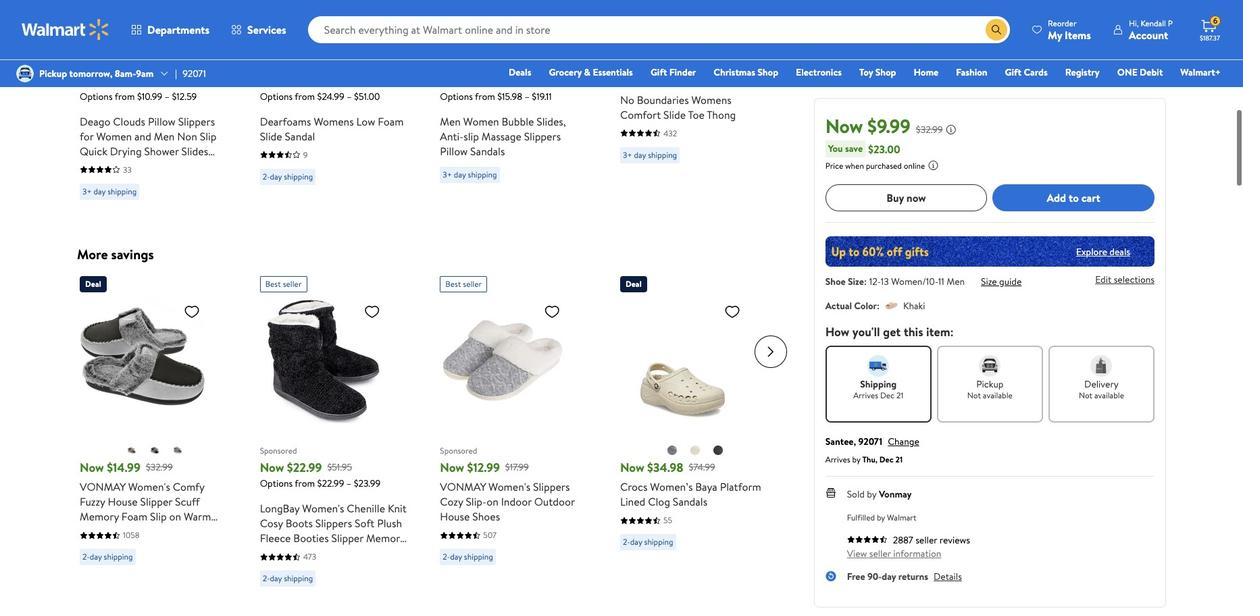 Task type: vqa. For each thing, say whether or not it's contained in the screenshot.
the topmost 'Explore'
no



Task type: describe. For each thing, give the bounding box(es) containing it.
longbay women's chenille knit cosy boots slippers soft plush fleece booties slipper memory foam women bootee slippers house shoes image
[[260, 298, 386, 424]]

4.4939 stars out of 5, based on 2887 seller reviews element
[[847, 536, 888, 544]]

product group containing $8.00
[[620, 0, 771, 205]]

options for $15.98
[[440, 90, 473, 103]]

reviews
[[940, 534, 970, 547]]

sponsored for $12.99
[[440, 445, 477, 456]]

one debit
[[1117, 66, 1163, 79]]

$34.98
[[647, 459, 684, 476]]

bubble
[[502, 114, 534, 129]]

Search search field
[[308, 16, 1010, 43]]

day down anti-
[[454, 169, 466, 180]]

+1
[[556, 54, 567, 71]]

1 black image from the left
[[131, 58, 142, 69]]

foam inside 'now $14.99 $32.99 vonmay women's comfy fuzzy house slipper scuff memory foam slip on warm moccasin style indoor outdoor'
[[122, 509, 147, 524]]

clouds
[[113, 114, 145, 129]]

search icon image
[[991, 24, 1002, 35]]

online
[[904, 160, 925, 172]]

product group containing $24.99
[[260, 0, 410, 205]]

2- for $14.99
[[82, 551, 90, 563]]

$19.11
[[532, 90, 552, 103]]

change
[[888, 435, 919, 449]]

ultra
[[166, 158, 190, 173]]

outdoor inside sponsored now $12.99 $17.99 vonmay women's slippers cozy slip-on indoor outdoor house shoes
[[534, 495, 575, 509]]

slippers inside sponsored now $12.99 $17.99 vonmay women's slippers cozy slip-on indoor outdoor house shoes
[[533, 480, 570, 495]]

shipping
[[860, 378, 897, 391]]

now inside sponsored now $22.99 $51.95 options from $22.99 – $23.99
[[260, 459, 284, 476]]

booties
[[293, 531, 329, 546]]

shipping down 432
[[648, 149, 677, 160]]

registry
[[1065, 66, 1100, 79]]

$51.95
[[327, 461, 352, 474]]

no
[[620, 92, 634, 107]]

slide inside $8.00 no boundaries womens comfort slide toe thong
[[664, 107, 686, 122]]

2 black image from the left
[[295, 58, 306, 69]]

1 vertical spatial $15.98
[[497, 90, 522, 103]]

you save $23.00
[[828, 142, 900, 156]]

men women bubble slides, anti-slip massage slippers pillow sandals
[[440, 114, 566, 158]]

womens inside the dearfoams womens low foam slide sandal
[[314, 114, 354, 129]]

gift cards
[[1005, 66, 1048, 79]]

quick
[[80, 144, 107, 158]]

day left sole
[[94, 185, 106, 197]]

2 vertical spatial 3+
[[82, 185, 92, 197]]

shipping arrives dec 21
[[854, 378, 904, 401]]

indoor inside sponsored now $12.99 $17.99 vonmay women's slippers cozy slip-on indoor outdoor house shoes
[[501, 495, 532, 509]]

delivery
[[1085, 378, 1119, 391]]

available for pickup
[[983, 390, 1013, 401]]

indoor inside 'now $14.99 $32.99 vonmay women's comfy fuzzy house slipper scuff memory foam slip on warm moccasin style indoor outdoor'
[[152, 524, 183, 539]]

you'll
[[853, 324, 880, 341]]

on inside sponsored now $12.99 $17.99 vonmay women's slippers cozy slip-on indoor outdoor house shoes
[[487, 495, 499, 509]]

women inside the longbay women's chenille knit cosy boots slippers soft plush fleece booties slipper memory foam women bootee slippers house shoes
[[288, 546, 324, 561]]

$74.99
[[689, 461, 715, 474]]

pickup for not
[[977, 378, 1004, 391]]

fashion
[[956, 66, 988, 79]]

$23.00
[[868, 142, 900, 156]]

21 inside shipping arrives dec 21
[[897, 390, 904, 401]]

santee, 92071 change arrives by thu, dec 21
[[825, 435, 919, 466]]

coffee/brown image
[[127, 445, 137, 456]]

house inside 'now $14.99 $32.99 vonmay women's comfy fuzzy house slipper scuff memory foam slip on warm moccasin style indoor outdoor'
[[108, 495, 138, 509]]

vonmay inside 'now $14.99 $32.99 vonmay women's comfy fuzzy house slipper scuff memory foam slip on warm moccasin style indoor outdoor'
[[80, 480, 126, 495]]

shipping down 507
[[464, 551, 493, 563]]

information
[[893, 547, 941, 561]]

edit
[[1095, 273, 1112, 287]]

walmart+
[[1181, 66, 1221, 79]]

add to favorites list, crocs women's baya platform lined clog sandals image
[[724, 303, 741, 320]]

hi,
[[1129, 17, 1139, 29]]

432
[[664, 127, 677, 139]]

0 vertical spatial $22.99
[[287, 459, 322, 476]]

473
[[303, 551, 316, 563]]

now for now $9.99
[[825, 113, 863, 139]]

gift for gift finder
[[651, 66, 667, 79]]

shipping down slip
[[468, 169, 497, 180]]

2- down the fleece
[[263, 573, 270, 584]]

now $14.99 $32.99 vonmay women's comfy fuzzy house slipper scuff memory foam slip on warm moccasin style indoor outdoor
[[80, 459, 226, 539]]

product group containing now $14.99
[[80, 271, 230, 616]]

grocery
[[549, 66, 582, 79]]

next slide for more savings list image
[[755, 336, 787, 368]]

best for now $22.99
[[265, 278, 281, 290]]

edit selections
[[1095, 273, 1155, 287]]

deago clouds pillow slippers for women and men non slip quick drying shower slides bathroom sandals ultra cushion thick sole image
[[80, 0, 205, 36]]

0 vertical spatial $15.98
[[440, 72, 473, 89]]

beige image
[[516, 58, 527, 69]]

9
[[303, 149, 308, 160]]

details
[[934, 570, 962, 584]]

my
[[1048, 27, 1062, 42]]

$51.00
[[354, 90, 380, 103]]

12-
[[870, 275, 881, 289]]

plush
[[377, 516, 402, 531]]

intent image for shipping image
[[868, 355, 889, 377]]

house inside the longbay women's chenille knit cosy boots slippers soft plush fleece booties slipper memory foam women bootee slippers house shoes
[[260, 561, 290, 576]]

crocs women's baya platform lined clog sandals image
[[620, 298, 746, 424]]

pillow inside men women bubble slides, anti-slip massage slippers pillow sandals
[[440, 144, 468, 158]]

2- for options
[[263, 171, 270, 182]]

55
[[664, 515, 672, 526]]

product group containing now $22.99
[[260, 271, 410, 616]]

not for delivery
[[1079, 390, 1093, 401]]

2-day shipping down 473
[[263, 573, 313, 584]]

gift for gift cards
[[1005, 66, 1022, 79]]

longbay
[[260, 501, 300, 516]]

gift finder link
[[645, 65, 702, 80]]

day down view seller information
[[882, 570, 896, 584]]

men women bubble slides, anti-slip massage slippers pillow sandals image
[[440, 0, 566, 36]]

best for now $12.99
[[446, 278, 461, 290]]

women inside deago clouds pillow slippers for women and men non slip quick drying shower slides bathroom sandals ultra cushion thick sole
[[96, 129, 132, 144]]

vonmay inside sponsored now $12.99 $17.99 vonmay women's slippers cozy slip-on indoor outdoor house shoes
[[440, 480, 486, 495]]

day down lined
[[630, 537, 642, 548]]

sponsored now $12.99 $17.99 vonmay women's slippers cozy slip-on indoor outdoor house shoes
[[440, 445, 575, 524]]

: for size
[[864, 275, 867, 289]]

6 $187.37
[[1200, 15, 1220, 43]]

christmas
[[714, 66, 755, 79]]

women's inside sponsored now $12.99 $17.99 vonmay women's slippers cozy slip-on indoor outdoor house shoes
[[489, 480, 531, 495]]

sponsored now $22.99 $51.95 options from $22.99 – $23.99
[[260, 445, 381, 491]]

soft
[[355, 516, 375, 531]]

deals
[[509, 66, 531, 79]]

shipping down the 33 on the top of page
[[108, 185, 137, 197]]

lined
[[620, 495, 646, 509]]

arrives inside santee, 92071 change arrives by thu, dec 21
[[825, 454, 850, 466]]

add to cart
[[1047, 190, 1101, 205]]

from for $15.98
[[475, 90, 495, 103]]

massage
[[482, 129, 522, 144]]

day down the fleece
[[270, 573, 282, 584]]

p
[[1168, 17, 1173, 29]]

guide
[[999, 275, 1022, 289]]

thick
[[80, 173, 104, 188]]

savings
[[111, 245, 154, 264]]

1 horizontal spatial $32.99
[[916, 123, 943, 136]]

baya
[[695, 480, 718, 495]]

shoe
[[825, 275, 846, 289]]

slip inside deago clouds pillow slippers for women and men non slip quick drying shower slides bathroom sandals ultra cushion thick sole
[[200, 129, 216, 144]]

dec inside santee, 92071 change arrives by thu, dec 21
[[880, 454, 894, 466]]

sole
[[107, 173, 127, 188]]

deals
[[1110, 245, 1130, 258]]

2-day shipping for now
[[443, 551, 493, 563]]

toy shop link
[[853, 65, 902, 80]]

shoes inside the longbay women's chenille knit cosy boots slippers soft plush fleece booties slipper memory foam women bootee slippers house shoes
[[292, 561, 320, 576]]

507
[[483, 530, 497, 541]]

crocs
[[620, 480, 648, 495]]

6
[[1213, 15, 1218, 26]]

shipping down 473
[[284, 573, 313, 584]]

2 size from the left
[[981, 275, 997, 289]]

dearfoams womens low foam slide sandal image
[[260, 0, 386, 36]]

explore
[[1076, 245, 1107, 258]]

add to favorites list, vonmay women's slippers cozy slip-on indoor outdoor house shoes image
[[544, 303, 560, 320]]

sponsored for $22.99
[[260, 445, 297, 456]]

size guide
[[981, 275, 1022, 289]]

non
[[177, 129, 197, 144]]

sandals for men
[[470, 144, 505, 158]]

men for deago clouds pillow slippers for women and men non slip quick drying shower slides bathroom sandals ultra cushion thick sole
[[154, 129, 175, 144]]

cushion
[[192, 158, 230, 173]]

day down 'cozy'
[[450, 551, 462, 563]]

by for sold
[[867, 488, 877, 501]]

grocery & essentials link
[[543, 65, 639, 80]]

reorder
[[1048, 17, 1077, 29]]

home
[[914, 66, 939, 79]]

home link
[[908, 65, 945, 80]]

up to sixty percent off deals. shop now. image
[[825, 236, 1155, 267]]

black glitter image
[[667, 445, 678, 456]]

learn more about strikethrough prices image
[[946, 124, 957, 135]]

0 horizontal spatial $10.99
[[80, 72, 113, 89]]

0 horizontal spatial $24.99
[[260, 72, 296, 89]]

by inside santee, 92071 change arrives by thu, dec 21
[[852, 454, 861, 466]]

cosy
[[260, 516, 283, 531]]

day down comfort
[[634, 149, 646, 160]]

now $34.98 $74.99 crocs women's baya platform lined clog sandals
[[620, 459, 761, 509]]

low
[[356, 114, 375, 129]]

2- for now
[[443, 551, 450, 563]]

Walmart Site-Wide search field
[[308, 16, 1010, 43]]

price when purchased online
[[825, 160, 925, 172]]

lavender image
[[679, 58, 689, 69]]

silver image
[[341, 58, 352, 69]]

33
[[123, 164, 132, 175]]

tan image
[[702, 58, 712, 69]]

women's inside 'now $14.99 $32.99 vonmay women's comfy fuzzy house slipper scuff memory foam slip on warm moccasin style indoor outdoor'
[[128, 480, 170, 495]]

toy
[[860, 66, 873, 79]]

vonmay women's comfy fuzzy house slipper scuff memory foam slip on warm moccasin style indoor outdoor image
[[80, 298, 205, 424]]

registry link
[[1059, 65, 1106, 80]]

legal information image
[[928, 160, 939, 171]]

2887 seller reviews
[[893, 534, 970, 547]]

color
[[854, 299, 877, 313]]

9am
[[136, 67, 154, 80]]

thu,
[[863, 454, 878, 466]]

buy now button
[[825, 184, 987, 211]]

khaki
[[903, 299, 925, 313]]

1 vertical spatial $22.99
[[317, 477, 344, 491]]

pillow inside deago clouds pillow slippers for women and men non slip quick drying shower slides bathroom sandals ultra cushion thick sole
[[148, 114, 176, 129]]

services button
[[220, 14, 297, 46]]

available for delivery
[[1095, 390, 1124, 401]]

1 horizontal spatial $24.99
[[317, 90, 344, 103]]

dec inside shipping arrives dec 21
[[880, 390, 895, 401]]

product group containing +2
[[80, 0, 230, 205]]

khaki image
[[177, 58, 188, 69]]

1 pink image from the left
[[108, 58, 119, 69]]

: for color
[[877, 299, 880, 313]]



Task type: locate. For each thing, give the bounding box(es) containing it.
1 horizontal spatial women's
[[302, 501, 344, 516]]

foam up 1058
[[122, 509, 147, 524]]

reorder my items
[[1048, 17, 1091, 42]]

0 vertical spatial 92071
[[183, 67, 206, 80]]

1 sponsored from the left
[[260, 445, 297, 456]]

0 horizontal spatial best
[[265, 278, 281, 290]]

sponsored
[[260, 445, 297, 456], [440, 445, 477, 456]]

by
[[852, 454, 861, 466], [867, 488, 877, 501], [877, 512, 885, 524]]

delivery not available
[[1079, 378, 1124, 401]]

options up "longbay"
[[260, 477, 293, 491]]

knit
[[388, 501, 407, 516]]

0 horizontal spatial shoes
[[292, 561, 320, 576]]

fulfilled by walmart
[[847, 512, 917, 524]]

2-day shipping for $34.98
[[623, 537, 673, 548]]

– inside $15.98 options from $15.98 – $19.11
[[525, 90, 530, 103]]

0 horizontal spatial 3+ day shipping
[[82, 185, 137, 197]]

from inside $10.99 options from $10.99 – $12.59
[[115, 90, 135, 103]]

available inside delivery not available
[[1095, 390, 1124, 401]]

product group
[[80, 0, 230, 205], [260, 0, 410, 205], [440, 0, 591, 205], [620, 0, 771, 205], [80, 271, 230, 616], [260, 271, 410, 616], [440, 271, 591, 616], [620, 271, 771, 616]]

best seller for now $22.99
[[265, 278, 302, 290]]

available in additional 2 variants element
[[194, 54, 208, 71]]

90-
[[868, 570, 882, 584]]

debit
[[1140, 66, 1163, 79]]

1 deal from the left
[[85, 278, 101, 290]]

now for now $34.98 $74.99 crocs women's baya platform lined clog sandals
[[620, 459, 644, 476]]

get
[[883, 324, 901, 341]]

0 horizontal spatial deal
[[85, 278, 101, 290]]

slide up 432
[[664, 107, 686, 122]]

shoe size : 12-13 women/10-11 men
[[825, 275, 965, 289]]

essentials
[[593, 66, 633, 79]]

from inside $15.98 options from $15.98 – $19.11
[[475, 90, 495, 103]]

women's
[[128, 480, 170, 495], [489, 480, 531, 495], [302, 501, 344, 516]]

0 vertical spatial slipper
[[140, 495, 172, 509]]

women's down the $14.99
[[128, 480, 170, 495]]

house inside sponsored now $12.99 $17.99 vonmay women's slippers cozy slip-on indoor outdoor house shoes
[[440, 509, 470, 524]]

shoes down the booties
[[292, 561, 320, 576]]

$22.99
[[287, 459, 322, 476], [317, 477, 344, 491]]

3+ day shipping down 432
[[623, 149, 677, 160]]

1 vertical spatial black image
[[713, 445, 724, 456]]

1 vertical spatial $32.99
[[146, 461, 173, 474]]

now left the $14.99
[[80, 459, 104, 476]]

pickup inside pickup not available
[[977, 378, 1004, 391]]

8am-
[[115, 67, 136, 80]]

deal for now $34.98
[[626, 278, 642, 290]]

thong
[[707, 107, 736, 122]]

no boundaries womens comfort slide toe thong image
[[620, 0, 746, 36]]

2 horizontal spatial foam
[[378, 114, 404, 129]]

now inside the now $34.98 $74.99 crocs women's baya platform lined clog sandals
[[620, 459, 644, 476]]

shop
[[758, 66, 778, 79], [876, 66, 896, 79]]

sandals for now
[[673, 495, 708, 509]]

2-day shipping down 55
[[623, 537, 673, 548]]

from up "longbay"
[[295, 477, 315, 491]]

shipping down 1058
[[104, 551, 133, 563]]

1 horizontal spatial $10.99
[[137, 90, 162, 103]]

house right fuzzy
[[108, 495, 138, 509]]

how you'll get this item:
[[825, 324, 954, 341]]

1 horizontal spatial available
[[1095, 390, 1124, 401]]

on left warm
[[169, 509, 181, 524]]

1 vertical spatial 92071
[[859, 435, 883, 449]]

0 horizontal spatial house
[[108, 495, 138, 509]]

hi, kendall p account
[[1129, 17, 1173, 42]]

1 vertical spatial dec
[[880, 454, 894, 466]]

to
[[1069, 190, 1079, 205]]

$32.99 left learn more about strikethrough prices icon
[[916, 123, 943, 136]]

walmart image
[[22, 19, 109, 41]]

actual color :
[[825, 299, 880, 313]]

2 horizontal spatial men
[[947, 275, 965, 289]]

0 horizontal spatial gift
[[651, 66, 667, 79]]

1 best seller from the left
[[265, 278, 302, 290]]

view seller information link
[[847, 547, 941, 561]]

:
[[864, 275, 867, 289], [877, 299, 880, 313]]

1 horizontal spatial house
[[260, 561, 290, 576]]

explore deals link
[[1071, 240, 1136, 264]]

1 vertical spatial slide
[[260, 129, 282, 144]]

0 horizontal spatial $15.98
[[440, 72, 473, 89]]

black image
[[131, 58, 142, 69], [295, 58, 306, 69]]

0 horizontal spatial sponsored
[[260, 445, 297, 456]]

0 horizontal spatial shop
[[758, 66, 778, 79]]

$10.99 down 9am
[[137, 90, 162, 103]]

slipper inside 'now $14.99 $32.99 vonmay women's comfy fuzzy house slipper scuff memory foam slip on warm moccasin style indoor outdoor'
[[140, 495, 172, 509]]

options up dearfoams
[[260, 90, 293, 103]]

gift inside 'gift cards' link
[[1005, 66, 1022, 79]]

and
[[135, 129, 151, 144]]

2 deal from the left
[[626, 278, 642, 290]]

3+ day shipping for $8.00
[[623, 149, 677, 160]]

flintstone image
[[364, 58, 375, 69]]

available in additional 1 variant element
[[556, 54, 567, 71]]

0 vertical spatial pickup
[[39, 67, 67, 80]]

pink image
[[108, 58, 119, 69], [539, 58, 550, 69]]

slide inside the dearfoams womens low foam slide sandal
[[260, 129, 282, 144]]

from inside the $24.99 options from $24.99 – $51.00
[[295, 90, 315, 103]]

memory inside 'now $14.99 $32.99 vonmay women's comfy fuzzy house slipper scuff memory foam slip on warm moccasin style indoor outdoor'
[[80, 509, 119, 524]]

options for $10.99
[[80, 90, 113, 103]]

vonmay women's slippers cozy slip-on indoor outdoor house shoes image
[[440, 298, 566, 424]]

buy
[[887, 190, 904, 205]]

0 horizontal spatial on
[[169, 509, 181, 524]]

0 vertical spatial 21
[[897, 390, 904, 401]]

arrives
[[854, 390, 878, 401], [825, 454, 850, 466]]

2- for $34.98
[[623, 537, 630, 548]]

2 horizontal spatial women's
[[489, 480, 531, 495]]

memory down knit at the left bottom
[[366, 531, 405, 546]]

1 vertical spatial womens
[[314, 114, 354, 129]]

92071 right |
[[183, 67, 206, 80]]

1 horizontal spatial foam
[[260, 546, 286, 561]]

1 horizontal spatial pickup
[[977, 378, 1004, 391]]

2 gift from the left
[[1005, 66, 1022, 79]]

3+ day shipping down slip
[[443, 169, 497, 180]]

2 horizontal spatial sandals
[[673, 495, 708, 509]]

electronics
[[796, 66, 842, 79]]

– left $23.99
[[346, 477, 352, 491]]

– left "$51.00"
[[347, 90, 352, 103]]

by for fulfilled
[[877, 512, 885, 524]]

2 not from the left
[[1079, 390, 1093, 401]]

available down intent image for delivery
[[1095, 390, 1124, 401]]

1 horizontal spatial not
[[1079, 390, 1093, 401]]

day down dearfoams
[[270, 171, 282, 182]]

$10.99 options from $10.99 – $12.59
[[80, 72, 197, 103]]

men left slip
[[440, 114, 461, 129]]

now for now $14.99 $32.99 vonmay women's comfy fuzzy house slipper scuff memory foam slip on warm moccasin style indoor outdoor
[[80, 459, 104, 476]]

yellow image
[[154, 58, 165, 69]]

from up dearfoams
[[295, 90, 315, 103]]

house down the $12.99
[[440, 509, 470, 524]]

memory
[[80, 509, 119, 524], [366, 531, 405, 546]]

0 horizontal spatial slide
[[260, 129, 282, 144]]

$32.99 inside 'now $14.99 $32.99 vonmay women's comfy fuzzy house slipper scuff memory foam slip on warm moccasin style indoor outdoor'
[[146, 461, 173, 474]]

women/10-
[[891, 275, 938, 289]]

: left 12-
[[864, 275, 867, 289]]

– inside sponsored now $22.99 $51.95 options from $22.99 – $23.99
[[346, 477, 352, 491]]

sponsored inside sponsored now $12.99 $17.99 vonmay women's slippers cozy slip-on indoor outdoor house shoes
[[440, 445, 477, 456]]

0 vertical spatial black image
[[493, 58, 504, 69]]

slipper inside the longbay women's chenille knit cosy boots slippers soft plush fleece booties slipper memory foam women bootee slippers house shoes
[[331, 531, 364, 546]]

slides,
[[537, 114, 566, 129]]

size left 12-
[[848, 275, 864, 289]]

dark grey/light grey image
[[173, 445, 183, 456]]

how
[[825, 324, 850, 341]]

2-day shipping down 9
[[263, 171, 313, 182]]

1 horizontal spatial 3+
[[443, 169, 452, 180]]

options inside the $24.99 options from $24.99 – $51.00
[[260, 90, 293, 103]]

$12.59
[[172, 90, 197, 103]]

0 horizontal spatial womens
[[314, 114, 354, 129]]

0 vertical spatial foam
[[378, 114, 404, 129]]

vonmay down the $14.99
[[80, 480, 126, 495]]

1 horizontal spatial vonmay
[[440, 480, 486, 495]]

21 inside santee, 92071 change arrives by thu, dec 21
[[896, 454, 903, 466]]

1 vertical spatial foam
[[122, 509, 147, 524]]

1 vertical spatial 21
[[896, 454, 903, 466]]

intent image for pickup image
[[979, 355, 1001, 377]]

0 horizontal spatial men
[[154, 129, 175, 144]]

1 horizontal spatial slide
[[664, 107, 686, 122]]

2 vertical spatial foam
[[260, 546, 286, 561]]

toy shop
[[860, 66, 896, 79]]

1 horizontal spatial on
[[487, 495, 499, 509]]

3+ day shipping down bathroom
[[82, 185, 137, 197]]

1 horizontal spatial shop
[[876, 66, 896, 79]]

product group containing now $12.99
[[440, 271, 591, 616]]

shoes up 507
[[472, 509, 500, 524]]

cozy
[[440, 495, 463, 509]]

slip
[[200, 129, 216, 144], [150, 509, 167, 524]]

1 horizontal spatial sponsored
[[440, 445, 477, 456]]

2 vonmay from the left
[[440, 480, 486, 495]]

$17.99
[[505, 461, 529, 474]]

actual
[[825, 299, 852, 313]]

0 horizontal spatial 92071
[[183, 67, 206, 80]]

slipper left the scuff
[[140, 495, 172, 509]]

1 horizontal spatial arrives
[[854, 390, 878, 401]]

on up 507
[[487, 495, 499, 509]]

this
[[904, 324, 923, 341]]

0 vertical spatial outdoor
[[534, 495, 575, 509]]

returns
[[899, 570, 928, 584]]

$22.99 down $51.95
[[317, 477, 344, 491]]

slides
[[181, 144, 208, 158]]

1 horizontal spatial black image
[[713, 445, 724, 456]]

0 horizontal spatial vonmay
[[80, 480, 126, 495]]

pickup down intent image for pickup
[[977, 378, 1004, 391]]

$24.99 options from $24.99 – $51.00
[[260, 72, 380, 103]]

shop right toy
[[876, 66, 896, 79]]

1 horizontal spatial outdoor
[[534, 495, 575, 509]]

deago
[[80, 114, 110, 129]]

options inside $15.98 options from $15.98 – $19.11
[[440, 90, 473, 103]]

2 shop from the left
[[876, 66, 896, 79]]

finder
[[669, 66, 696, 79]]

3+ down anti-
[[443, 169, 452, 180]]

1 vertical spatial 3+ day shipping
[[443, 169, 497, 180]]

0 horizontal spatial slip
[[150, 509, 167, 524]]

for
[[80, 129, 94, 144]]

$15.98 down the grey blue 'icon'
[[440, 72, 473, 89]]

– inside $10.99 options from $10.99 – $12.59
[[165, 90, 170, 103]]

2 best from the left
[[446, 278, 461, 290]]

not down intent image for pickup
[[967, 390, 981, 401]]

0 horizontal spatial foam
[[122, 509, 147, 524]]

foam inside the dearfoams womens low foam slide sandal
[[378, 114, 404, 129]]

foam inside the longbay women's chenille knit cosy boots slippers soft plush fleece booties slipper memory foam women bootee slippers house shoes
[[260, 546, 286, 561]]

1 horizontal spatial size
[[981, 275, 997, 289]]

available
[[983, 390, 1013, 401], [1095, 390, 1124, 401]]

now
[[825, 113, 863, 139], [80, 459, 104, 476], [260, 459, 284, 476], [440, 459, 464, 476], [620, 459, 644, 476]]

0 horizontal spatial outdoor
[[185, 524, 226, 539]]

slippers inside deago clouds pillow slippers for women and men non slip quick drying shower slides bathroom sandals ultra cushion thick sole
[[178, 114, 215, 129]]

13
[[881, 275, 889, 289]]

0 horizontal spatial best seller
[[265, 278, 302, 290]]

pickup left tomorrow,
[[39, 67, 67, 80]]

from for $10.99
[[115, 90, 135, 103]]

$12.99
[[467, 459, 500, 476]]

account
[[1129, 27, 1168, 42]]

size guide button
[[981, 275, 1022, 289]]

available down intent image for pickup
[[983, 390, 1013, 401]]

now inside 'now $14.99 $32.99 vonmay women's comfy fuzzy house slipper scuff memory foam slip on warm moccasin style indoor outdoor'
[[80, 459, 104, 476]]

grey blue image
[[470, 58, 481, 69]]

fuzzy
[[80, 495, 105, 509]]

warm
[[184, 509, 211, 524]]

now up you
[[825, 113, 863, 139]]

1 available from the left
[[983, 390, 1013, 401]]

2-day shipping down 507
[[443, 551, 493, 563]]

1 vertical spatial pickup
[[977, 378, 1004, 391]]

women inside men women bubble slides, anti-slip massage slippers pillow sandals
[[463, 114, 499, 129]]

winter white image
[[690, 445, 701, 456]]

black/coffee image
[[150, 445, 160, 456]]

shop right christmas
[[758, 66, 778, 79]]

1 horizontal spatial :
[[877, 299, 880, 313]]

intent image for delivery image
[[1091, 355, 1113, 377]]

pickup for tomorrow,
[[39, 67, 67, 80]]

slide left sandal
[[260, 129, 282, 144]]

house
[[108, 495, 138, 509], [440, 509, 470, 524], [260, 561, 290, 576]]

3+ down bathroom
[[82, 185, 92, 197]]

pillow left non
[[148, 114, 176, 129]]

2- down lined
[[623, 537, 630, 548]]

92071 for santee,
[[859, 435, 883, 449]]

shipping down 55
[[644, 537, 673, 548]]

sandals down and
[[129, 158, 164, 173]]

1 vertical spatial pillow
[[440, 144, 468, 158]]

1 horizontal spatial memory
[[366, 531, 405, 546]]

0 horizontal spatial black image
[[131, 58, 142, 69]]

now left the $12.99
[[440, 459, 464, 476]]

1 vertical spatial 3+
[[443, 169, 452, 180]]

$10.99
[[80, 72, 113, 89], [137, 90, 162, 103]]

0 horizontal spatial women's
[[128, 480, 170, 495]]

1 shop from the left
[[758, 66, 778, 79]]

black image right the grey blue 'icon'
[[493, 58, 504, 69]]

women's inside the longbay women's chenille knit cosy boots slippers soft plush fleece booties slipper memory foam women bootee slippers house shoes
[[302, 501, 344, 516]]

shipping down 9
[[284, 171, 313, 182]]

gift finder
[[651, 66, 696, 79]]

92071 up the thu,
[[859, 435, 883, 449]]

mauve image
[[318, 58, 329, 69]]

gift inside gift finder link
[[651, 66, 667, 79]]

men inside men women bubble slides, anti-slip massage slippers pillow sandals
[[440, 114, 461, 129]]

women's down $17.99
[[489, 480, 531, 495]]

2-day shipping for options
[[263, 171, 313, 182]]

: down 12-
[[877, 299, 880, 313]]

add to favorites list, longbay women's chenille knit cosy boots slippers soft plush fleece booties slipper memory foam women bootee slippers house shoes image
[[364, 303, 380, 320]]

foam right low on the left
[[378, 114, 404, 129]]

comfy
[[173, 480, 204, 495]]

0 horizontal spatial available
[[983, 390, 1013, 401]]

1 vertical spatial arrives
[[825, 454, 850, 466]]

men right and
[[154, 129, 175, 144]]

1 horizontal spatial shoes
[[472, 509, 500, 524]]

21
[[897, 390, 904, 401], [896, 454, 903, 466]]

not for pickup
[[967, 390, 981, 401]]

black image left mauve image
[[295, 58, 306, 69]]

 image
[[16, 65, 34, 82]]

1 vonmay from the left
[[80, 480, 126, 495]]

92071 for |
[[183, 67, 206, 80]]

0 horizontal spatial 3+
[[82, 185, 92, 197]]

you
[[828, 142, 843, 155]]

when
[[845, 160, 864, 172]]

2 best seller from the left
[[446, 278, 482, 290]]

platform
[[720, 480, 761, 495]]

not inside pickup not available
[[967, 390, 981, 401]]

arrives inside shipping arrives dec 21
[[854, 390, 878, 401]]

scuff
[[175, 495, 200, 509]]

sponsored inside sponsored now $22.99 $51.95 options from $22.99 – $23.99
[[260, 445, 297, 456]]

pink image left +1
[[539, 58, 550, 69]]

sandals inside men women bubble slides, anti-slip massage slippers pillow sandals
[[470, 144, 505, 158]]

grocery & essentials
[[549, 66, 633, 79]]

shoes inside sponsored now $12.99 $17.99 vonmay women's slippers cozy slip-on indoor outdoor house shoes
[[472, 509, 500, 524]]

– left $12.59
[[165, 90, 170, 103]]

0 horizontal spatial not
[[967, 390, 981, 401]]

dec right the thu,
[[880, 454, 894, 466]]

0 vertical spatial 3+ day shipping
[[623, 149, 677, 160]]

2 sponsored from the left
[[440, 445, 477, 456]]

– for $10.99
[[165, 90, 170, 103]]

1 horizontal spatial $15.98
[[497, 90, 522, 103]]

slip right non
[[200, 129, 216, 144]]

1 best from the left
[[265, 278, 281, 290]]

deal for now $14.99
[[85, 278, 101, 290]]

available inside pickup not available
[[983, 390, 1013, 401]]

black image right 'winter white' image
[[713, 445, 724, 456]]

buy now
[[887, 190, 926, 205]]

product group containing now $34.98
[[620, 271, 771, 616]]

day down moccasin
[[90, 551, 102, 563]]

black image
[[493, 58, 504, 69], [713, 445, 724, 456]]

1 horizontal spatial black image
[[295, 58, 306, 69]]

size left guide
[[981, 275, 997, 289]]

2887
[[893, 534, 913, 547]]

$32.99 down black/coffee icon
[[146, 461, 173, 474]]

3+ day shipping
[[623, 149, 677, 160], [443, 169, 497, 180], [82, 185, 137, 197]]

slipper
[[140, 495, 172, 509], [331, 531, 364, 546]]

0 horizontal spatial sandals
[[129, 158, 164, 173]]

2- down moccasin
[[82, 551, 90, 563]]

outdoor inside 'now $14.99 $32.99 vonmay women's comfy fuzzy house slipper scuff memory foam slip on warm moccasin style indoor outdoor'
[[185, 524, 226, 539]]

2- down 'cozy'
[[443, 551, 450, 563]]

slip inside 'now $14.99 $32.99 vonmay women's comfy fuzzy house slipper scuff memory foam slip on warm moccasin style indoor outdoor'
[[150, 509, 167, 524]]

from for $24.99
[[295, 90, 315, 103]]

2 horizontal spatial 3+
[[623, 149, 632, 160]]

0 horizontal spatial pickup
[[39, 67, 67, 80]]

slip right style on the left bottom
[[150, 509, 167, 524]]

– for $15.98
[[525, 90, 530, 103]]

men for shoe size : 12-13 women/10-11 men
[[947, 275, 965, 289]]

black image left the yellow icon
[[131, 58, 142, 69]]

women's up the booties
[[302, 501, 344, 516]]

slippers inside men women bubble slides, anti-slip massage slippers pillow sandals
[[524, 129, 561, 144]]

$24.99 up the dearfoams womens low foam slide sandal
[[317, 90, 344, 103]]

men right 11 at the top right
[[947, 275, 965, 289]]

sandals inside deago clouds pillow slippers for women and men non slip quick drying shower slides bathroom sandals ultra cushion thick sole
[[129, 158, 164, 173]]

women right for
[[96, 129, 132, 144]]

gift cards link
[[999, 65, 1054, 80]]

92071 inside santee, 92071 change arrives by thu, dec 21
[[859, 435, 883, 449]]

options for $24.99
[[260, 90, 293, 103]]

options down the grey blue 'icon'
[[440, 90, 473, 103]]

options inside sponsored now $22.99 $51.95 options from $22.99 – $23.99
[[260, 477, 293, 491]]

3+ day shipping for $15.98
[[443, 169, 497, 180]]

best seller for now $12.99
[[446, 278, 482, 290]]

0 horizontal spatial women
[[96, 129, 132, 144]]

best seller
[[265, 278, 302, 290], [446, 278, 482, 290]]

2-day shipping for $14.99
[[82, 551, 133, 563]]

sandals inside the now $34.98 $74.99 crocs women's baya platform lined clog sandals
[[673, 495, 708, 509]]

product group containing +1
[[440, 0, 591, 205]]

0 vertical spatial indoor
[[501, 495, 532, 509]]

options inside $10.99 options from $10.99 – $12.59
[[80, 90, 113, 103]]

house down the fleece
[[260, 561, 290, 576]]

memory left style on the left bottom
[[80, 509, 119, 524]]

1 vertical spatial by
[[867, 488, 877, 501]]

shop for christmas shop
[[758, 66, 778, 79]]

0 horizontal spatial black image
[[493, 58, 504, 69]]

$22.99 left $51.95
[[287, 459, 322, 476]]

21 up change button
[[897, 390, 904, 401]]

$24.99
[[260, 72, 296, 89], [317, 90, 344, 103]]

not
[[967, 390, 981, 401], [1079, 390, 1093, 401]]

womens left low on the left
[[314, 114, 354, 129]]

womens inside $8.00 no boundaries womens comfort slide toe thong
[[692, 92, 732, 107]]

1 gift from the left
[[651, 66, 667, 79]]

clog
[[648, 495, 670, 509]]

2 horizontal spatial women
[[463, 114, 499, 129]]

3+ for $8.00
[[623, 149, 632, 160]]

2 vertical spatial 3+ day shipping
[[82, 185, 137, 197]]

1 horizontal spatial men
[[440, 114, 461, 129]]

1 horizontal spatial womens
[[692, 92, 732, 107]]

gift
[[651, 66, 667, 79], [1005, 66, 1022, 79]]

not inside delivery not available
[[1079, 390, 1093, 401]]

longbay women's chenille knit cosy boots slippers soft plush fleece booties slipper memory foam women bootee slippers house shoes
[[260, 501, 407, 576]]

2 available from the left
[[1095, 390, 1124, 401]]

$187.37
[[1200, 33, 1220, 43]]

memory inside the longbay women's chenille knit cosy boots slippers soft plush fleece booties slipper memory foam women bootee slippers house shoes
[[366, 531, 405, 546]]

best
[[265, 278, 281, 290], [446, 278, 461, 290]]

1 size from the left
[[848, 275, 864, 289]]

men inside deago clouds pillow slippers for women and men non slip quick drying shower slides bathroom sandals ultra cushion thick sole
[[154, 129, 175, 144]]

1 vertical spatial indoor
[[152, 524, 183, 539]]

1 vertical spatial slipper
[[331, 531, 364, 546]]

pink image left 9am
[[108, 58, 119, 69]]

– inside the $24.99 options from $24.99 – $51.00
[[347, 90, 352, 103]]

shop for toy shop
[[876, 66, 896, 79]]

now $9.99
[[825, 113, 911, 139]]

2-
[[263, 171, 270, 182], [623, 537, 630, 548], [82, 551, 90, 563], [443, 551, 450, 563], [263, 573, 270, 584]]

options down pickup tomorrow, 8am-9am
[[80, 90, 113, 103]]

from inside sponsored now $22.99 $51.95 options from $22.99 – $23.99
[[295, 477, 315, 491]]

indoor right style on the left bottom
[[152, 524, 183, 539]]

1 vertical spatial $10.99
[[137, 90, 162, 103]]

0 horizontal spatial pink image
[[108, 58, 119, 69]]

sponsored up the $12.99
[[440, 445, 477, 456]]

add to favorites list, vonmay women's comfy fuzzy house slipper scuff memory foam slip on warm moccasin style indoor outdoor image
[[184, 303, 200, 320]]

0 horizontal spatial slipper
[[140, 495, 172, 509]]

from down the 8am-
[[115, 90, 135, 103]]

now inside sponsored now $12.99 $17.99 vonmay women's slippers cozy slip-on indoor outdoor house shoes
[[440, 459, 464, 476]]

1 not from the left
[[967, 390, 981, 401]]

gift left cards
[[1005, 66, 1022, 79]]

0 horizontal spatial $32.99
[[146, 461, 173, 474]]

sandals right clog
[[673, 495, 708, 509]]

2 pink image from the left
[[539, 58, 550, 69]]

outdoor
[[534, 495, 575, 509], [185, 524, 226, 539]]

1 vertical spatial shoes
[[292, 561, 320, 576]]

– for $24.99
[[347, 90, 352, 103]]

not down intent image for delivery
[[1079, 390, 1093, 401]]

on inside 'now $14.99 $32.99 vonmay women's comfy fuzzy house slipper scuff memory foam slip on warm moccasin style indoor outdoor'
[[169, 509, 181, 524]]

1 vertical spatial :
[[877, 299, 880, 313]]

0 vertical spatial $32.99
[[916, 123, 943, 136]]

3+ for $15.98
[[443, 169, 452, 180]]

1 horizontal spatial slipper
[[331, 531, 364, 546]]

pillow left massage
[[440, 144, 468, 158]]

0 horizontal spatial memory
[[80, 509, 119, 524]]



